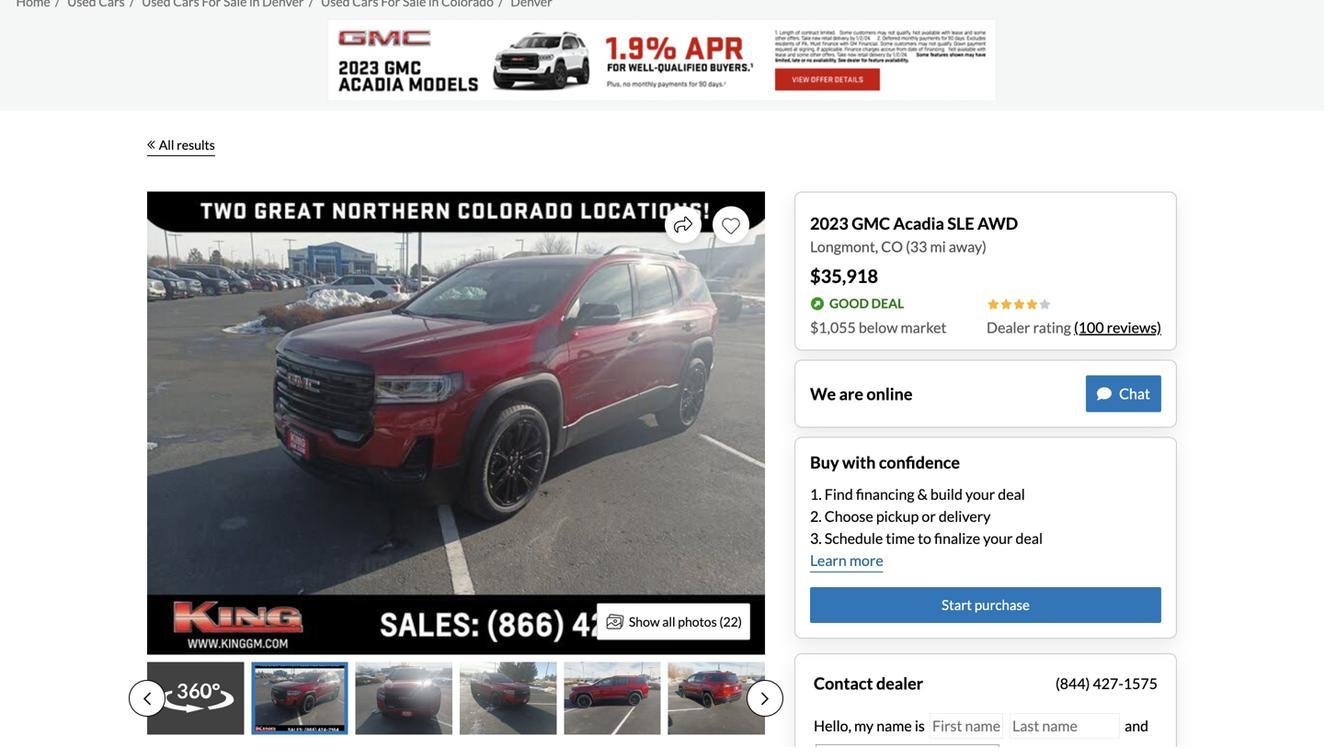 Task type: locate. For each thing, give the bounding box(es) containing it.
are
[[839, 384, 864, 404]]

sle
[[948, 213, 975, 234]]

show
[[629, 614, 660, 630]]

comment image
[[1097, 387, 1112, 401]]

2023 gmc acadia sle awd longmont, co (33 mi away)
[[810, 213, 1018, 256]]

co
[[881, 238, 903, 256]]

more
[[850, 552, 884, 570]]

next page image
[[762, 692, 769, 707]]

we
[[810, 384, 836, 404]]

your up "delivery"
[[966, 486, 995, 504]]

all results link
[[147, 126, 215, 166]]

is
[[915, 717, 925, 735]]

confidence
[[879, 452, 960, 473]]

(33
[[906, 238, 927, 256]]

deal
[[998, 486, 1025, 504], [1016, 530, 1043, 548]]

gmc
[[852, 213, 890, 234]]

start
[[942, 597, 972, 614]]

find financing & build your deal choose pickup or delivery schedule time to finalize your deal learn more
[[810, 486, 1043, 570]]

my
[[854, 717, 874, 735]]

buy with confidence
[[810, 452, 960, 473]]

pickup
[[876, 508, 919, 526]]

your
[[966, 486, 995, 504], [983, 530, 1013, 548]]

delivery
[[939, 508, 991, 526]]

0 vertical spatial deal
[[998, 486, 1025, 504]]

deal
[[872, 296, 904, 311]]

all results
[[159, 137, 215, 153]]

longmont,
[[810, 238, 878, 256]]

show all photos (22)
[[629, 614, 742, 630]]

$1,055
[[810, 319, 856, 337]]

financing
[[856, 486, 915, 504]]

mi
[[930, 238, 946, 256]]

learn
[[810, 552, 847, 570]]

reviews)
[[1107, 319, 1162, 337]]

$35,918
[[810, 265, 878, 287]]

find
[[825, 486, 853, 504]]

share image
[[674, 216, 693, 234]]

purchase
[[975, 597, 1030, 614]]

advertisement region
[[327, 19, 997, 102]]

First name field
[[930, 714, 1003, 740]]

chat
[[1119, 385, 1151, 403]]

(844) 427-1575
[[1056, 675, 1158, 693]]

2023
[[810, 213, 849, 234]]

to
[[918, 530, 932, 548]]

contact dealer
[[814, 674, 923, 694]]

schedule
[[825, 530, 883, 548]]

your down "delivery"
[[983, 530, 1013, 548]]

name
[[877, 717, 912, 735]]

view vehicle photo 3 image
[[356, 663, 453, 735]]

deal right build
[[998, 486, 1025, 504]]

0 vertical spatial your
[[966, 486, 995, 504]]

tab list
[[129, 663, 784, 735]]

deal up purchase
[[1016, 530, 1043, 548]]

view vehicle photo 5 image
[[564, 663, 661, 735]]



Task type: describe. For each thing, give the bounding box(es) containing it.
dealer rating (100 reviews)
[[987, 319, 1162, 337]]

chevron double left image
[[147, 140, 155, 149]]

we are online
[[810, 384, 913, 404]]

chat button
[[1086, 376, 1162, 412]]

vehicle full photo image
[[147, 192, 765, 655]]

1 vertical spatial your
[[983, 530, 1013, 548]]

finalize
[[934, 530, 981, 548]]

427-
[[1093, 675, 1124, 693]]

or
[[922, 508, 936, 526]]

&
[[917, 486, 928, 504]]

awd
[[978, 213, 1018, 234]]

(100 reviews) button
[[1074, 317, 1162, 339]]

below
[[859, 319, 898, 337]]

and
[[1122, 717, 1149, 735]]

dealer
[[876, 674, 923, 694]]

(22)
[[720, 614, 742, 630]]

acadia
[[894, 213, 944, 234]]

with
[[842, 452, 876, 473]]

good
[[830, 296, 869, 311]]

good deal
[[830, 296, 904, 311]]

dealer
[[987, 319, 1031, 337]]

contact
[[814, 674, 873, 694]]

Last name field
[[1010, 714, 1120, 740]]

1575
[[1124, 675, 1158, 693]]

$1,055 below market
[[810, 319, 947, 337]]

view vehicle photo 2 image
[[251, 663, 348, 735]]

(100
[[1074, 319, 1104, 337]]

away)
[[949, 238, 987, 256]]

show all photos (22) link
[[597, 604, 750, 641]]

results
[[177, 137, 215, 153]]

hello,
[[814, 717, 852, 735]]

hello, my name is
[[814, 717, 928, 735]]

all
[[662, 614, 676, 630]]

all
[[159, 137, 174, 153]]

view vehicle photo 1 image
[[147, 663, 244, 735]]

online
[[867, 384, 913, 404]]

choose
[[825, 508, 873, 526]]

buy
[[810, 452, 839, 473]]

view vehicle photo 4 image
[[460, 663, 557, 735]]

start purchase button
[[810, 588, 1162, 623]]

photos
[[678, 614, 717, 630]]

rating
[[1033, 319, 1071, 337]]

(844)
[[1056, 675, 1090, 693]]

market
[[901, 319, 947, 337]]

time
[[886, 530, 915, 548]]

prev page image
[[143, 692, 151, 707]]

view vehicle photo 6 image
[[668, 663, 765, 735]]

1 vertical spatial deal
[[1016, 530, 1043, 548]]

start purchase
[[942, 597, 1030, 614]]

learn more link
[[810, 550, 884, 573]]

build
[[931, 486, 963, 504]]



Task type: vqa. For each thing, say whether or not it's contained in the screenshot.
CarGurus
no



